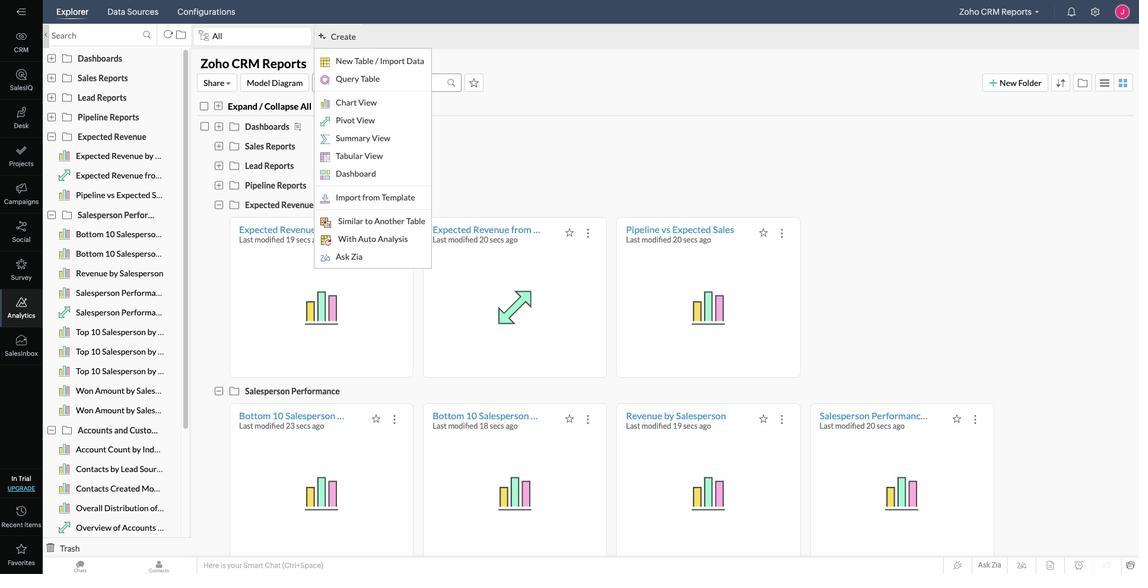 Task type: vqa. For each thing, say whether or not it's contained in the screenshot.
'Activities'
no



Task type: describe. For each thing, give the bounding box(es) containing it.
explorer
[[56, 7, 89, 17]]

ask zia
[[979, 562, 1002, 570]]

explorer link
[[52, 0, 93, 24]]

0 horizontal spatial crm
[[14, 46, 29, 53]]

campaigns
[[4, 198, 39, 205]]

survey link
[[0, 252, 43, 290]]

desk link
[[0, 100, 43, 138]]

is
[[221, 562, 226, 571]]

chat
[[265, 562, 281, 571]]

zia
[[992, 562, 1002, 570]]

configurations
[[178, 7, 236, 17]]

smart
[[244, 562, 264, 571]]

upgrade
[[8, 486, 35, 492]]

reports
[[1002, 7, 1033, 17]]

chats image
[[43, 558, 118, 575]]

campaigns link
[[0, 176, 43, 214]]

survey
[[11, 274, 32, 281]]

in
[[11, 476, 17, 483]]

configure settings image
[[1091, 7, 1101, 17]]



Task type: locate. For each thing, give the bounding box(es) containing it.
projects link
[[0, 138, 43, 176]]

salesinbox
[[5, 350, 38, 357]]

1 horizontal spatial crm
[[982, 7, 1001, 17]]

your
[[227, 562, 242, 571]]

desk
[[14, 122, 29, 129]]

analytics link
[[0, 290, 43, 328]]

crm up salesiq link
[[14, 46, 29, 53]]

projects
[[9, 160, 34, 167]]

salesiq
[[10, 84, 33, 91]]

notifications image
[[1068, 7, 1077, 17]]

salesinbox link
[[0, 328, 43, 366]]

crm
[[982, 7, 1001, 17], [14, 46, 29, 53]]

here is your smart chat (ctrl+space)
[[204, 562, 323, 571]]

here
[[204, 562, 219, 571]]

data sources link
[[103, 0, 163, 24]]

data
[[108, 7, 125, 17]]

recent items
[[2, 522, 41, 529]]

zoho crm reports
[[960, 7, 1033, 17]]

ask
[[979, 562, 991, 570]]

crm link
[[0, 24, 43, 62]]

salesiq link
[[0, 62, 43, 100]]

configurations link
[[173, 0, 240, 24]]

in trial upgrade
[[8, 476, 35, 492]]

trial
[[19, 476, 31, 483]]

zoho
[[960, 7, 980, 17]]

1 vertical spatial crm
[[14, 46, 29, 53]]

(ctrl+space)
[[282, 562, 323, 571]]

favorites
[[8, 560, 35, 567]]

data sources
[[108, 7, 159, 17]]

items
[[24, 522, 41, 529]]

social link
[[0, 214, 43, 252]]

crm right "zoho"
[[982, 7, 1001, 17]]

social
[[12, 236, 31, 243]]

analytics
[[7, 312, 35, 319]]

recent
[[2, 522, 23, 529]]

contacts image
[[122, 558, 197, 575]]

sources
[[127, 7, 159, 17]]

0 vertical spatial crm
[[982, 7, 1001, 17]]



